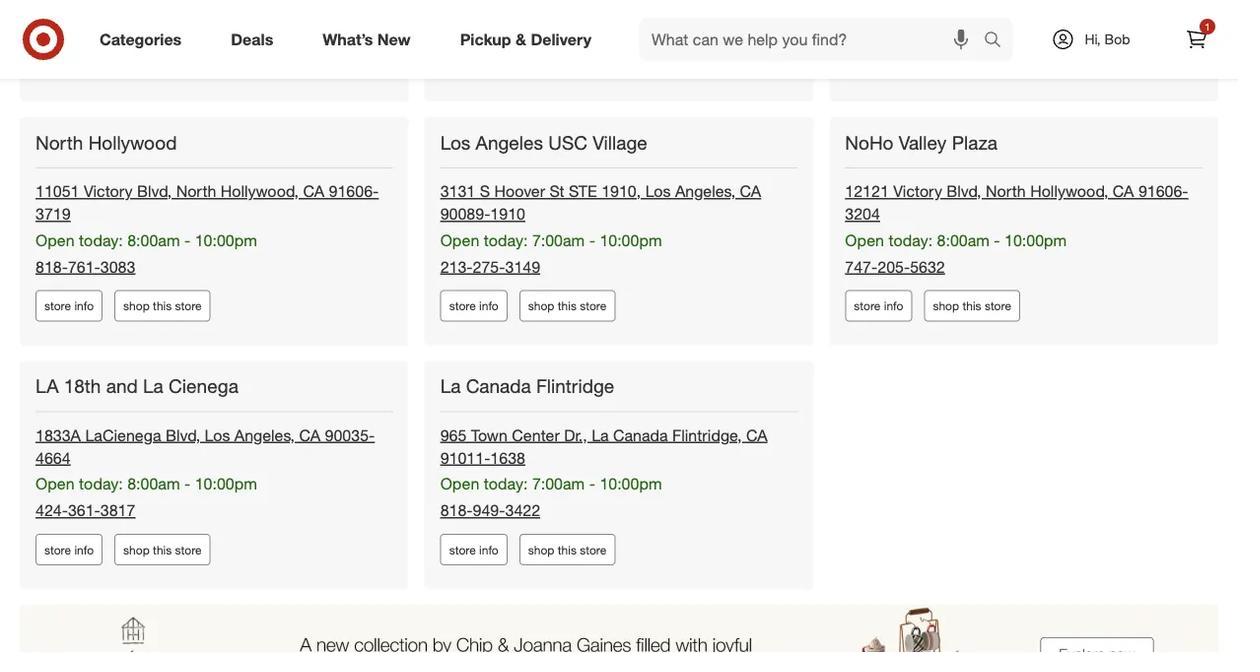 Task type: locate. For each thing, give the bounding box(es) containing it.
open down 3204
[[845, 231, 884, 250]]

323- left '0965' at top right
[[845, 13, 878, 32]]

open inside 12121 victory blvd, north hollywood, ca 91606- 3204 open today: 8:00am - 10:00pm 747-205-5632
[[845, 231, 884, 250]]

- inside 12121 victory blvd, north hollywood, ca 91606- 3204 open today: 8:00am - 10:00pm 747-205-5632
[[994, 231, 1000, 250]]

818-761-3083 link
[[35, 257, 135, 277]]

- down 3131 s hoover st ste 1910, los angeles, ca 90089-1910 link
[[589, 231, 595, 250]]

10:00pm down 11051 victory blvd, north hollywood, ca 91606- 3719 link
[[195, 231, 257, 250]]

store info for noho valley plaza
[[854, 299, 904, 313]]

victory inside 11051 victory blvd, north hollywood, ca 91606- 3719 open today: 8:00am - 10:00pm 818-761-3083
[[84, 182, 133, 201]]

la
[[143, 375, 163, 398], [440, 375, 461, 398], [592, 426, 609, 445]]

1 horizontal spatial hollywood,
[[1031, 182, 1109, 201]]

1 323- from the left
[[440, 13, 473, 32]]

- inside 1833a lacienega blvd, los angeles, ca 90035- 4664 open today: 8:00am - 10:00pm 424-361-3817
[[184, 475, 191, 494]]

store info down 949-
[[449, 543, 499, 557]]

8:00am inside 1833a lacienega blvd, los angeles, ca 90035- 4664 open today: 8:00am - 10:00pm 424-361-3817
[[127, 475, 180, 494]]

8:00am for valley
[[937, 231, 990, 250]]

8:00am up 3817
[[127, 475, 180, 494]]

la right 'and'
[[143, 375, 163, 398]]

1 horizontal spatial north
[[176, 182, 216, 201]]

info down 275-
[[479, 299, 499, 313]]

0 horizontal spatial angeles,
[[235, 426, 295, 445]]

- down 1833a lacienega blvd, los angeles, ca 90035- 4664 link
[[184, 475, 191, 494]]

3149
[[505, 257, 540, 277]]

open inside 3131 s hoover st ste 1910, los angeles, ca 90089-1910 open today: 7:00am - 10:00pm 213-275-3149
[[440, 231, 480, 250]]

store down 3131 s hoover st ste 1910, los angeles, ca 90089-1910 open today: 7:00am - 10:00pm 213-275-3149
[[580, 299, 607, 313]]

12121 victory blvd, north hollywood, ca 91606- 3204 link
[[845, 182, 1189, 224]]

2 horizontal spatial la
[[592, 426, 609, 445]]

victory
[[84, 182, 133, 201], [894, 182, 943, 201]]

store info down 275-
[[449, 299, 499, 313]]

today: inside 12121 victory blvd, north hollywood, ca 91606- 3204 open today: 8:00am - 10:00pm 747-205-5632
[[889, 231, 933, 250]]

open down 4664
[[35, 475, 75, 494]]

7:00am up 3422
[[532, 475, 585, 494]]

victory inside 12121 victory blvd, north hollywood, ca 91606- 3204 open today: 8:00am - 10:00pm 747-205-5632
[[894, 182, 943, 201]]

north
[[35, 131, 83, 154], [176, 182, 216, 201], [986, 182, 1026, 201]]

11051 victory blvd, north hollywood, ca 91606- 3719 link
[[35, 182, 379, 224]]

91011-
[[440, 448, 490, 468]]

323-801-0965
[[845, 13, 945, 32]]

323- right new
[[440, 13, 473, 32]]

10:00pm inside 1833a lacienega blvd, los angeles, ca 90035- 4664 open today: 8:00am - 10:00pm 424-361-3817
[[195, 475, 257, 494]]

shop this store button down 3149
[[519, 290, 616, 322]]

11051
[[35, 182, 79, 201]]

323- for 801-
[[845, 13, 878, 32]]

602-
[[473, 13, 505, 32]]

info down 949-
[[479, 543, 499, 557]]

los angeles usc village link
[[440, 131, 652, 154]]

st
[[550, 182, 565, 201]]

store info down 801-
[[854, 55, 904, 69]]

- down 965 town center dr., la canada flintridge, ca 91011-1638 link
[[589, 475, 595, 494]]

store info link for la canada flintridge
[[440, 534, 508, 566]]

ca
[[303, 182, 325, 201], [740, 182, 761, 201], [1113, 182, 1134, 201], [299, 426, 321, 445], [746, 426, 768, 445]]

91606- inside 12121 victory blvd, north hollywood, ca 91606- 3204 open today: 8:00am - 10:00pm 747-205-5632
[[1139, 182, 1189, 201]]

los up '3131'
[[440, 131, 471, 154]]

angeles, down the 'cienega'
[[235, 426, 295, 445]]

10:00pm inside 11051 victory blvd, north hollywood, ca 91606- 3719 open today: 8:00am - 10:00pm 818-761-3083
[[195, 231, 257, 250]]

north up 11051
[[35, 131, 83, 154]]

today: inside 1833a lacienega blvd, los angeles, ca 90035- 4664 open today: 8:00am - 10:00pm 424-361-3817
[[79, 475, 123, 494]]

0 horizontal spatial 91606-
[[329, 182, 379, 201]]

store info down 761-
[[44, 299, 94, 313]]

info
[[74, 32, 94, 47], [884, 55, 904, 69], [74, 299, 94, 313], [479, 299, 499, 313], [884, 299, 904, 313], [74, 543, 94, 557], [479, 543, 499, 557]]

store left "deals"
[[175, 32, 202, 47]]

shop this store button down 3422
[[519, 534, 616, 566]]

blvd, for north hollywood
[[137, 182, 172, 201]]

10:00pm
[[195, 231, 257, 250], [600, 231, 662, 250], [1005, 231, 1067, 250], [195, 475, 257, 494], [600, 475, 662, 494]]

- for north hollywood
[[184, 231, 191, 250]]

open down 91011-
[[440, 475, 480, 494]]

shop this store down 3149
[[528, 299, 607, 313]]

1638
[[490, 448, 526, 468]]

store down 949-
[[449, 543, 476, 557]]

today: inside 11051 victory blvd, north hollywood, ca 91606- 3719 open today: 8:00am - 10:00pm 818-761-3083
[[79, 231, 123, 250]]

12121
[[845, 182, 889, 201]]

3083
[[100, 257, 135, 277]]

1 horizontal spatial 91606-
[[1139, 182, 1189, 201]]

7:00am
[[532, 231, 585, 250], [532, 475, 585, 494]]

open down 3719
[[35, 231, 75, 250]]

0 horizontal spatial 818-
[[35, 257, 68, 277]]

store info link for la 18th and la cienega
[[35, 534, 103, 566]]

this down 12121 victory blvd, north hollywood, ca 91606- 3204 open today: 8:00am - 10:00pm 747-205-5632
[[963, 299, 982, 313]]

info for noho valley plaza
[[884, 299, 904, 313]]

8:00am inside 12121 victory blvd, north hollywood, ca 91606- 3204 open today: 8:00am - 10:00pm 747-205-5632
[[937, 231, 990, 250]]

today:
[[79, 231, 123, 250], [484, 231, 528, 250], [889, 231, 933, 250], [79, 475, 123, 494], [484, 475, 528, 494]]

today: for la 18th and la cienega
[[79, 475, 123, 494]]

ca inside 12121 victory blvd, north hollywood, ca 91606- 3204 open today: 8:00am - 10:00pm 747-205-5632
[[1113, 182, 1134, 201]]

open inside 1833a lacienega blvd, los angeles, ca 90035- 4664 open today: 8:00am - 10:00pm 424-361-3817
[[35, 475, 75, 494]]

canada up town
[[466, 375, 531, 398]]

8:00am inside 11051 victory blvd, north hollywood, ca 91606- 3719 open today: 8:00am - 10:00pm 818-761-3083
[[127, 231, 180, 250]]

new
[[378, 30, 411, 49]]

- down "12121 victory blvd, north hollywood, ca 91606- 3204" link
[[994, 231, 1000, 250]]

1 vertical spatial 7:00am
[[532, 475, 585, 494]]

818- down 3719
[[35, 257, 68, 277]]

store info
[[44, 32, 94, 47], [854, 55, 904, 69], [44, 299, 94, 313], [449, 299, 499, 313], [854, 299, 904, 313], [44, 543, 94, 557], [449, 543, 499, 557]]

1 7:00am from the top
[[532, 231, 585, 250]]

1 horizontal spatial angeles,
[[675, 182, 736, 201]]

1 victory from the left
[[84, 182, 133, 201]]

this
[[153, 32, 172, 47], [963, 55, 982, 69], [153, 299, 172, 313], [558, 299, 577, 313], [963, 299, 982, 313], [153, 543, 172, 557], [558, 543, 577, 557]]

3131 s hoover st ste 1910, los angeles, ca 90089-1910 link
[[440, 182, 761, 224]]

blvd,
[[137, 182, 172, 201], [947, 182, 982, 201], [166, 426, 200, 445]]

store info down 361-
[[44, 543, 94, 557]]

victory down noho valley plaza link
[[894, 182, 943, 201]]

store left categories
[[44, 32, 71, 47]]

0 vertical spatial canada
[[466, 375, 531, 398]]

store info down 205-
[[854, 299, 904, 313]]

los angeles usc village
[[440, 131, 648, 154]]

949-
[[473, 501, 505, 521]]

victory for valley
[[894, 182, 943, 201]]

1 horizontal spatial los
[[440, 131, 471, 154]]

0 horizontal spatial victory
[[84, 182, 133, 201]]

2 91606- from the left
[[1139, 182, 1189, 201]]

2 horizontal spatial los
[[646, 182, 671, 201]]

1 vertical spatial angeles,
[[235, 426, 295, 445]]

shop this store button down 3817
[[114, 534, 211, 566]]

shop this store button
[[114, 24, 211, 55], [924, 46, 1021, 78], [114, 290, 211, 322], [519, 290, 616, 322], [924, 290, 1021, 322], [114, 534, 211, 566], [519, 534, 616, 566]]

1 91606- from the left
[[329, 182, 379, 201]]

today: down the 1910
[[484, 231, 528, 250]]

today: up 424-361-3817 link
[[79, 475, 123, 494]]

los inside 1833a lacienega blvd, los angeles, ca 90035- 4664 open today: 8:00am - 10:00pm 424-361-3817
[[205, 426, 230, 445]]

2 hollywood, from the left
[[1031, 182, 1109, 201]]

categories
[[100, 30, 182, 49]]

dr.,
[[564, 426, 587, 445]]

2 victory from the left
[[894, 182, 943, 201]]

town
[[471, 426, 508, 445]]

10:00pm inside 3131 s hoover st ste 1910, los angeles, ca 90089-1910 open today: 7:00am - 10:00pm 213-275-3149
[[600, 231, 662, 250]]

1 horizontal spatial canada
[[613, 426, 668, 445]]

la inside '965 town center dr., la canada flintridge, ca 91011-1638 open today: 7:00am - 10:00pm 818-949-3422'
[[592, 426, 609, 445]]

8:00am up 3083
[[127, 231, 180, 250]]

store info link for north hollywood
[[35, 290, 103, 322]]

0 horizontal spatial los
[[205, 426, 230, 445]]

la right dr.,
[[592, 426, 609, 445]]

818- down 91011-
[[440, 501, 473, 521]]

info for la canada flintridge
[[479, 543, 499, 557]]

angeles,
[[675, 182, 736, 201], [235, 426, 295, 445]]

0 vertical spatial 7:00am
[[532, 231, 585, 250]]

1 horizontal spatial 818-
[[440, 501, 473, 521]]

8:00am up 5632
[[937, 231, 990, 250]]

1 horizontal spatial 323-
[[845, 13, 878, 32]]

los down the 'cienega'
[[205, 426, 230, 445]]

today: down "1638"
[[484, 475, 528, 494]]

91606- inside 11051 victory blvd, north hollywood, ca 91606- 3719 open today: 8:00am - 10:00pm 818-761-3083
[[329, 182, 379, 201]]

- inside 11051 victory blvd, north hollywood, ca 91606- 3719 open today: 8:00am - 10:00pm 818-761-3083
[[184, 231, 191, 250]]

What can we help you find? suggestions appear below search field
[[640, 18, 989, 61]]

info down 761-
[[74, 299, 94, 313]]

8:00am
[[127, 231, 180, 250], [937, 231, 990, 250], [127, 475, 180, 494]]

shop this store left "deals"
[[123, 32, 202, 47]]

north inside 11051 victory blvd, north hollywood, ca 91606- 3719 open today: 8:00am - 10:00pm 818-761-3083
[[176, 182, 216, 201]]

shop this store button for la canada flintridge
[[519, 534, 616, 566]]

blvd, down plaza at the top right
[[947, 182, 982, 201]]

shop this store button down 3083
[[114, 290, 211, 322]]

90089-
[[440, 204, 490, 224]]

this down 1833a lacienega blvd, los angeles, ca 90035- 4664 open today: 8:00am - 10:00pm 424-361-3817
[[153, 543, 172, 557]]

village
[[593, 131, 648, 154]]

shop this store down 3817
[[123, 543, 202, 557]]

delivery
[[531, 30, 592, 49]]

open inside 11051 victory blvd, north hollywood, ca 91606- 3719 open today: 8:00am - 10:00pm 818-761-3083
[[35, 231, 75, 250]]

blvd, down the 'cienega'
[[166, 426, 200, 445]]

shop this store down 3083
[[123, 299, 202, 313]]

shop this store for los angeles usc village
[[528, 299, 607, 313]]

los
[[440, 131, 471, 154], [646, 182, 671, 201], [205, 426, 230, 445]]

1 vertical spatial 818-
[[440, 501, 473, 521]]

today: for noho valley plaza
[[889, 231, 933, 250]]

shop this store button down 5632
[[924, 290, 1021, 322]]

this for los angeles usc village
[[558, 299, 577, 313]]

angeles, right the 1910,
[[675, 182, 736, 201]]

north down hollywood
[[176, 182, 216, 201]]

today: up 818-761-3083 link
[[79, 231, 123, 250]]

shop this store for la 18th and la cienega
[[123, 543, 202, 557]]

2 vertical spatial los
[[205, 426, 230, 445]]

blvd, for la 18th and la cienega
[[166, 426, 200, 445]]

0 vertical spatial los
[[440, 131, 471, 154]]

2 horizontal spatial north
[[986, 182, 1026, 201]]

shop
[[123, 32, 150, 47], [933, 55, 960, 69], [123, 299, 150, 313], [528, 299, 555, 313], [933, 299, 960, 313], [123, 543, 150, 557], [528, 543, 555, 557]]

3131
[[440, 182, 476, 201]]

1 horizontal spatial la
[[440, 375, 461, 398]]

blvd, inside 1833a lacienega blvd, los angeles, ca 90035- 4664 open today: 8:00am - 10:00pm 424-361-3817
[[166, 426, 200, 445]]

north inside "link"
[[35, 131, 83, 154]]

- down 11051 victory blvd, north hollywood, ca 91606- 3719 link
[[184, 231, 191, 250]]

1 vertical spatial los
[[646, 182, 671, 201]]

north down plaza at the top right
[[986, 182, 1026, 201]]

hollywood
[[88, 131, 177, 154]]

10:00pm down 965 town center dr., la canada flintridge, ca 91011-1638 link
[[600, 475, 662, 494]]

hollywood,
[[221, 182, 299, 201], [1031, 182, 1109, 201]]

323-801-0965 link
[[845, 13, 945, 32]]

la
[[35, 375, 59, 398]]

store info for la 18th and la cienega
[[44, 543, 94, 557]]

this up la 18th and la cienega 'link'
[[153, 299, 172, 313]]

7:00am up 3149
[[532, 231, 585, 250]]

ca inside 1833a lacienega blvd, los angeles, ca 90035- 4664 open today: 8:00am - 10:00pm 424-361-3817
[[299, 426, 321, 445]]

store info link for noho valley plaza
[[845, 290, 912, 322]]

blvd, inside 11051 victory blvd, north hollywood, ca 91606- 3719 open today: 8:00am - 10:00pm 818-761-3083
[[137, 182, 172, 201]]

this down '965 town center dr., la canada flintridge, ca 91011-1638 open today: 7:00am - 10:00pm 818-949-3422'
[[558, 543, 577, 557]]

north inside 12121 victory blvd, north hollywood, ca 91606- 3204 open today: 8:00am - 10:00pm 747-205-5632
[[986, 182, 1026, 201]]

valley
[[899, 131, 947, 154]]

hollywood, inside 11051 victory blvd, north hollywood, ca 91606- 3719 open today: 8:00am - 10:00pm 818-761-3083
[[221, 182, 299, 201]]

s
[[480, 182, 490, 201]]

store info left categories
[[44, 32, 94, 47]]

5632
[[910, 257, 945, 277]]

store info link for los angeles usc village
[[440, 290, 508, 322]]

open up the 213-
[[440, 231, 480, 250]]

12121 victory blvd, north hollywood, ca 91606- 3204 open today: 8:00am - 10:00pm 747-205-5632
[[845, 182, 1189, 277]]

info down 205-
[[884, 299, 904, 313]]

canada inside '965 town center dr., la canada flintridge, ca 91011-1638 open today: 7:00am - 10:00pm 818-949-3422'
[[613, 426, 668, 445]]

shop this store button for noho valley plaza
[[924, 290, 1021, 322]]

1 horizontal spatial victory
[[894, 182, 943, 201]]

10:00pm down 3131 s hoover st ste 1910, los angeles, ca 90089-1910 link
[[600, 231, 662, 250]]

advertisement region
[[20, 605, 1219, 654]]

shop this store down 5632
[[933, 299, 1012, 313]]

818-949-3422 link
[[440, 501, 540, 521]]

7:00am inside 3131 s hoover st ste 1910, los angeles, ca 90089-1910 open today: 7:00am - 10:00pm 213-275-3149
[[532, 231, 585, 250]]

blvd, down hollywood
[[137, 182, 172, 201]]

0 horizontal spatial hollywood,
[[221, 182, 299, 201]]

hollywood, for noho valley plaza
[[1031, 182, 1109, 201]]

canada right dr.,
[[613, 426, 668, 445]]

open
[[35, 231, 75, 250], [440, 231, 480, 250], [845, 231, 884, 250], [35, 475, 75, 494], [440, 475, 480, 494]]

1 vertical spatial canada
[[613, 426, 668, 445]]

la canada flintridge link
[[440, 375, 618, 398]]

store down 801-
[[854, 55, 881, 69]]

4664
[[35, 448, 71, 468]]

hollywood, inside 12121 victory blvd, north hollywood, ca 91606- 3204 open today: 8:00am - 10:00pm 747-205-5632
[[1031, 182, 1109, 201]]

801-
[[878, 13, 910, 32]]

deals
[[231, 30, 273, 49]]

blvd, inside 12121 victory blvd, north hollywood, ca 91606- 3204 open today: 8:00am - 10:00pm 747-205-5632
[[947, 182, 982, 201]]

open for north hollywood
[[35, 231, 75, 250]]

this up flintridge
[[558, 299, 577, 313]]

10:00pm down "12121 victory blvd, north hollywood, ca 91606- 3204" link
[[1005, 231, 1067, 250]]

0637
[[505, 13, 540, 32]]

0 horizontal spatial north
[[35, 131, 83, 154]]

1 hollywood, from the left
[[221, 182, 299, 201]]

10:00pm down 1833a lacienega blvd, los angeles, ca 90035- 4664 link
[[195, 475, 257, 494]]

plaza
[[952, 131, 998, 154]]

ca inside 11051 victory blvd, north hollywood, ca 91606- 3719 open today: 8:00am - 10:00pm 818-761-3083
[[303, 182, 325, 201]]

deals link
[[214, 18, 298, 61]]

0 horizontal spatial 323-
[[440, 13, 473, 32]]

store info link
[[35, 24, 103, 55], [845, 46, 912, 78], [35, 290, 103, 322], [440, 290, 508, 322], [845, 290, 912, 322], [35, 534, 103, 566], [440, 534, 508, 566]]

los right the 1910,
[[646, 182, 671, 201]]

north hollywood link
[[35, 131, 181, 154]]

0 horizontal spatial canada
[[466, 375, 531, 398]]

victory down north hollywood "link"
[[84, 182, 133, 201]]

10:00pm inside 12121 victory blvd, north hollywood, ca 91606- 3204 open today: 8:00am - 10:00pm 747-205-5632
[[1005, 231, 1067, 250]]

today: up '747-205-5632' link
[[889, 231, 933, 250]]

2 323- from the left
[[845, 13, 878, 32]]

la up 965
[[440, 375, 461, 398]]

north for noho valley plaza
[[986, 182, 1026, 201]]

and
[[106, 375, 138, 398]]

this for north hollywood
[[153, 299, 172, 313]]

0 vertical spatial 818-
[[35, 257, 68, 277]]

shop this store down 3422
[[528, 543, 607, 557]]

info down 361-
[[74, 543, 94, 557]]

store down 761-
[[44, 299, 71, 313]]

2 7:00am from the top
[[532, 475, 585, 494]]

pickup & delivery
[[460, 30, 592, 49]]

0 vertical spatial angeles,
[[675, 182, 736, 201]]

323-602-0637
[[440, 13, 540, 32]]

0 horizontal spatial la
[[143, 375, 163, 398]]

north hollywood
[[35, 131, 177, 154]]

shop this store for la canada flintridge
[[528, 543, 607, 557]]



Task type: describe. For each thing, give the bounding box(es) containing it.
1833a lacienega blvd, los angeles, ca 90035- 4664 open today: 8:00am - 10:00pm 424-361-3817
[[35, 426, 375, 521]]

la 18th and la cienega
[[35, 375, 239, 398]]

open inside '965 town center dr., la canada flintridge, ca 91011-1638 open today: 7:00am - 10:00pm 818-949-3422'
[[440, 475, 480, 494]]

info for la 18th and la cienega
[[74, 543, 94, 557]]

bob
[[1105, 31, 1131, 48]]

761-
[[68, 257, 100, 277]]

info for north hollywood
[[74, 299, 94, 313]]

la 18th and la cienega link
[[35, 375, 242, 398]]

angeles, inside 1833a lacienega blvd, los angeles, ca 90035- 4664 open today: 8:00am - 10:00pm 424-361-3817
[[235, 426, 295, 445]]

usc
[[548, 131, 588, 154]]

747-
[[845, 257, 878, 277]]

213-275-3149 link
[[440, 257, 540, 277]]

205-
[[878, 257, 910, 277]]

noho
[[845, 131, 894, 154]]

today: inside 3131 s hoover st ste 1910, los angeles, ca 90089-1910 open today: 7:00am - 10:00pm 213-275-3149
[[484, 231, 528, 250]]

this for noho valley plaza
[[963, 299, 982, 313]]

818- inside '965 town center dr., la canada flintridge, ca 91011-1638 open today: 7:00am - 10:00pm 818-949-3422'
[[440, 501, 473, 521]]

323- for 602-
[[440, 13, 473, 32]]

10:00pm inside '965 town center dr., la canada flintridge, ca 91011-1638 open today: 7:00am - 10:00pm 818-949-3422'
[[600, 475, 662, 494]]

today: inside '965 town center dr., la canada flintridge, ca 91011-1638 open today: 7:00am - 10:00pm 818-949-3422'
[[484, 475, 528, 494]]

3817
[[100, 501, 135, 521]]

los inside 3131 s hoover st ste 1910, los angeles, ca 90089-1910 open today: 7:00am - 10:00pm 213-275-3149
[[646, 182, 671, 201]]

center
[[512, 426, 560, 445]]

1 link
[[1175, 18, 1219, 61]]

11051 victory blvd, north hollywood, ca 91606- 3719 open today: 8:00am - 10:00pm 818-761-3083
[[35, 182, 379, 277]]

flintridge
[[536, 375, 615, 398]]

213-
[[440, 257, 473, 277]]

ca for noho valley plaza
[[1113, 182, 1134, 201]]

18th
[[64, 375, 101, 398]]

965 town center dr., la canada flintridge, ca 91011-1638 link
[[440, 426, 768, 468]]

store down 1833a lacienega blvd, los angeles, ca 90035- 4664 open today: 8:00am - 10:00pm 424-361-3817
[[175, 543, 202, 557]]

1
[[1205, 20, 1211, 33]]

10:00pm for noho valley plaza
[[1005, 231, 1067, 250]]

323-602-0637 link
[[440, 13, 540, 32]]

cienega
[[169, 375, 239, 398]]

open for la 18th and la cienega
[[35, 475, 75, 494]]

shop this store button for north hollywood
[[114, 290, 211, 322]]

90035-
[[325, 426, 375, 445]]

info down 801-
[[884, 55, 904, 69]]

what's
[[323, 30, 373, 49]]

3719
[[35, 204, 71, 224]]

hollywood, for north hollywood
[[221, 182, 299, 201]]

lacienega
[[85, 426, 161, 445]]

- inside '965 town center dr., la canada flintridge, ca 91011-1638 open today: 7:00am - 10:00pm 818-949-3422'
[[589, 475, 595, 494]]

shop this store button for los angeles usc village
[[519, 290, 616, 322]]

ca inside 3131 s hoover st ste 1910, los angeles, ca 90089-1910 open today: 7:00am - 10:00pm 213-275-3149
[[740, 182, 761, 201]]

pickup
[[460, 30, 511, 49]]

91606- for north hollywood
[[329, 182, 379, 201]]

store down 11051 victory blvd, north hollywood, ca 91606- 3719 open today: 8:00am - 10:00pm 818-761-3083 at the top left of the page
[[175, 299, 202, 313]]

shop this store button down '0965' at top right
[[924, 46, 1021, 78]]

blvd, for noho valley plaza
[[947, 182, 982, 201]]

ca inside '965 town center dr., la canada flintridge, ca 91011-1638 open today: 7:00am - 10:00pm 818-949-3422'
[[746, 426, 768, 445]]

shop this store button left "deals"
[[114, 24, 211, 55]]

shop this store down search
[[933, 55, 1012, 69]]

info for los angeles usc village
[[479, 299, 499, 313]]

noho valley plaza link
[[845, 131, 1002, 154]]

info left categories
[[74, 32, 94, 47]]

3131 s hoover st ste 1910, los angeles, ca 90089-1910 open today: 7:00am - 10:00pm 213-275-3149
[[440, 182, 761, 277]]

shop for los angeles usc village
[[528, 299, 555, 313]]

store down the 213-
[[449, 299, 476, 313]]

today: for north hollywood
[[79, 231, 123, 250]]

this left "deals"
[[153, 32, 172, 47]]

hi,
[[1085, 31, 1101, 48]]

7:00am inside '965 town center dr., la canada flintridge, ca 91011-1638 open today: 7:00am - 10:00pm 818-949-3422'
[[532, 475, 585, 494]]

hoover
[[494, 182, 545, 201]]

10:00pm for north hollywood
[[195, 231, 257, 250]]

424-361-3817 link
[[35, 501, 135, 521]]

search button
[[975, 18, 1023, 65]]

275-
[[473, 257, 505, 277]]

hi, bob
[[1085, 31, 1131, 48]]

what's new link
[[306, 18, 435, 61]]

818- inside 11051 victory blvd, north hollywood, ca 91606- 3719 open today: 8:00am - 10:00pm 818-761-3083
[[35, 257, 68, 277]]

search
[[975, 32, 1023, 51]]

los inside 'los angeles usc village' link
[[440, 131, 471, 154]]

ste
[[569, 182, 597, 201]]

965
[[440, 426, 467, 445]]

ca for la 18th and la cienega
[[299, 426, 321, 445]]

angeles, inside 3131 s hoover st ste 1910, los angeles, ca 90089-1910 open today: 7:00am - 10:00pm 213-275-3149
[[675, 182, 736, 201]]

3204
[[845, 204, 880, 224]]

store down 12121 victory blvd, north hollywood, ca 91606- 3204 open today: 8:00am - 10:00pm 747-205-5632
[[985, 299, 1012, 313]]

0965
[[910, 13, 945, 32]]

- for la 18th and la cienega
[[184, 475, 191, 494]]

shop this store for north hollywood
[[123, 299, 202, 313]]

747-205-5632 link
[[845, 257, 945, 277]]

store info for north hollywood
[[44, 299, 94, 313]]

store info for los angeles usc village
[[449, 299, 499, 313]]

1910
[[490, 204, 526, 224]]

ca for north hollywood
[[303, 182, 325, 201]]

flintridge,
[[673, 426, 742, 445]]

91606- for noho valley plaza
[[1139, 182, 1189, 201]]

store down search
[[985, 55, 1012, 69]]

shop for noho valley plaza
[[933, 299, 960, 313]]

&
[[516, 30, 526, 49]]

361-
[[68, 501, 100, 521]]

965 town center dr., la canada flintridge, ca 91011-1638 open today: 7:00am - 10:00pm 818-949-3422
[[440, 426, 768, 521]]

noho valley plaza
[[845, 131, 998, 154]]

store info for la canada flintridge
[[449, 543, 499, 557]]

la canada flintridge
[[440, 375, 615, 398]]

what's new
[[323, 30, 411, 49]]

shop for la canada flintridge
[[528, 543, 555, 557]]

north for north hollywood
[[176, 182, 216, 201]]

8:00am for hollywood
[[127, 231, 180, 250]]

1910,
[[602, 182, 641, 201]]

1833a lacienega blvd, los angeles, ca 90035- 4664 link
[[35, 426, 375, 468]]

store down 747-
[[854, 299, 881, 313]]

- for noho valley plaza
[[994, 231, 1000, 250]]

this down search
[[963, 55, 982, 69]]

categories link
[[83, 18, 206, 61]]

pickup & delivery link
[[443, 18, 616, 61]]

store down '965 town center dr., la canada flintridge, ca 91011-1638 open today: 7:00am - 10:00pm 818-949-3422'
[[580, 543, 607, 557]]

shop for la 18th and la cienega
[[123, 543, 150, 557]]

424-
[[35, 501, 68, 521]]

8:00am for 18th
[[127, 475, 180, 494]]

la inside 'link'
[[143, 375, 163, 398]]

this for la 18th and la cienega
[[153, 543, 172, 557]]

- inside 3131 s hoover st ste 1910, los angeles, ca 90089-1910 open today: 7:00am - 10:00pm 213-275-3149
[[589, 231, 595, 250]]

shop for north hollywood
[[123, 299, 150, 313]]

3422
[[505, 501, 540, 521]]

shop this store button for la 18th and la cienega
[[114, 534, 211, 566]]

this for la canada flintridge
[[558, 543, 577, 557]]

victory for hollywood
[[84, 182, 133, 201]]

10:00pm for la 18th and la cienega
[[195, 475, 257, 494]]

store down 424- on the bottom left of page
[[44, 543, 71, 557]]

open for noho valley plaza
[[845, 231, 884, 250]]

angeles
[[476, 131, 543, 154]]

1833a
[[35, 426, 81, 445]]

shop this store for noho valley plaza
[[933, 299, 1012, 313]]



Task type: vqa. For each thing, say whether or not it's contained in the screenshot.


